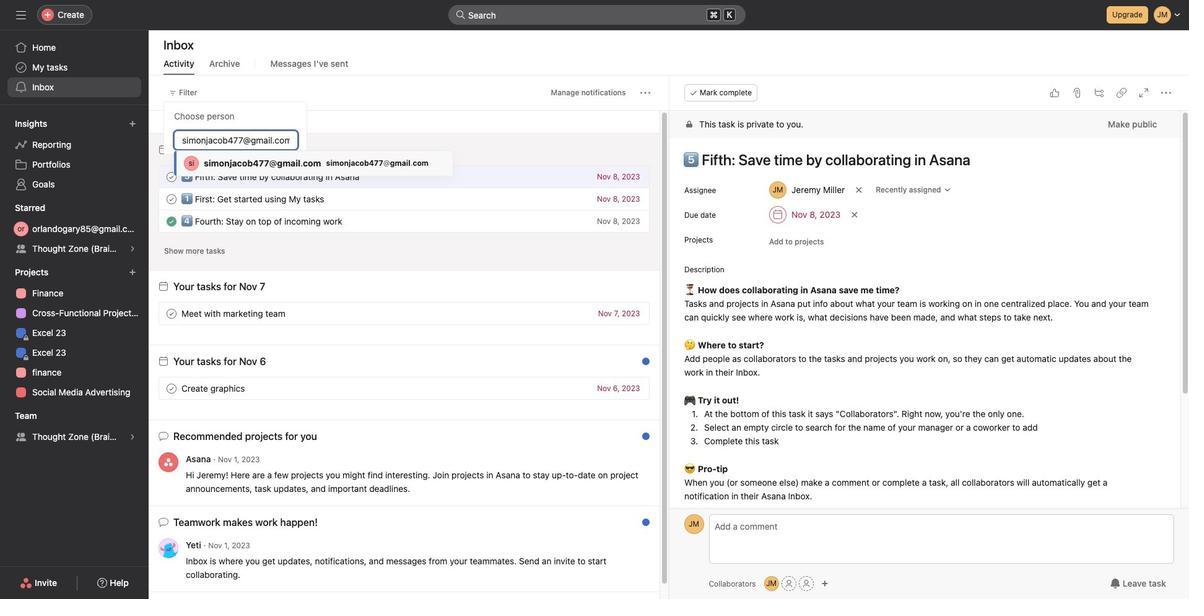 Task type: vqa. For each thing, say whether or not it's contained in the screenshot.
See details, Thought Zone (Brainstorm Space) image to the bottom
yes



Task type: locate. For each thing, give the bounding box(es) containing it.
None field
[[449, 5, 746, 25]]

mark complete checkbox up completed option
[[164, 192, 179, 207]]

Mark complete checkbox
[[164, 169, 179, 184], [164, 192, 179, 207]]

remove assignee image
[[856, 187, 863, 194]]

Mark complete checkbox
[[164, 306, 179, 321], [164, 381, 179, 396]]

your tasks for nov 7, task element
[[174, 281, 265, 292]]

clear due date image
[[851, 211, 859, 219]]

main content inside 5️⃣ fifth: save time by collaborating in asana dialog
[[670, 111, 1180, 600]]

0 vertical spatial mark complete checkbox
[[164, 306, 179, 321]]

add or remove collaborators image
[[764, 577, 779, 592], [821, 581, 829, 588]]

hide sidebar image
[[16, 10, 26, 20]]

see details, thought zone (brainstorm space) image
[[129, 434, 136, 441]]

mark complete image up 'completed' image
[[164, 169, 179, 184]]

mark complete checkbox down your tasks for nov 7, task element on the left top of the page
[[164, 306, 179, 321]]

new insights image
[[129, 120, 136, 128]]

mark complete image down your tasks for nov 7, task element on the left top of the page
[[164, 306, 179, 321]]

global element
[[0, 30, 149, 105]]

mark complete image down "your tasks for nov 6, task" element
[[164, 381, 179, 396]]

main content
[[670, 111, 1180, 600]]

0 horizontal spatial add or remove collaborators image
[[764, 577, 779, 592]]

1 vertical spatial mark complete checkbox
[[164, 192, 179, 207]]

Task Name text field
[[676, 146, 1166, 174]]

1 vertical spatial mark complete checkbox
[[164, 381, 179, 396]]

projects element
[[0, 261, 149, 405]]

completed image
[[164, 214, 179, 229]]

starred element
[[0, 197, 149, 261]]

Search tasks, projects, and more text field
[[449, 5, 746, 25]]

mark complete image
[[164, 169, 179, 184], [164, 192, 179, 207], [164, 306, 179, 321], [164, 381, 179, 396]]

attachments: add a file to this task, 5️⃣ fifth: save time by collaborating in asana image
[[1072, 88, 1082, 98]]

4 mark complete image from the top
[[164, 381, 179, 396]]

add subtask image
[[1094, 88, 1104, 98]]

0 vertical spatial mark complete checkbox
[[164, 169, 179, 184]]

more actions image
[[640, 88, 650, 98]]

2 mark complete checkbox from the top
[[164, 192, 179, 207]]

mark complete checkbox up 'completed' image
[[164, 169, 179, 184]]

mark complete checkbox down "your tasks for nov 6, task" element
[[164, 381, 179, 396]]

your tasks for nov 8, task element
[[174, 144, 266, 156]]

see details, thought zone (brainstorm space) image
[[129, 245, 136, 253]]

insights element
[[0, 113, 149, 197]]

new project or portfolio image
[[129, 269, 136, 276]]

mark complete image up completed option
[[164, 192, 179, 207]]



Task type: describe. For each thing, give the bounding box(es) containing it.
open user profile image
[[684, 515, 704, 535]]

0 likes. click to like this task image
[[1050, 88, 1060, 98]]

2 mark complete checkbox from the top
[[164, 381, 179, 396]]

prominent image
[[456, 10, 466, 20]]

3 mark complete image from the top
[[164, 306, 179, 321]]

1 mark complete checkbox from the top
[[164, 169, 179, 184]]

Name or email text field
[[174, 131, 298, 150]]

Completed checkbox
[[164, 214, 179, 229]]

description document
[[671, 283, 1166, 504]]

your tasks for nov 6, task element
[[174, 356, 266, 367]]

1 horizontal spatial add or remove collaborators image
[[821, 581, 829, 588]]

copy task link image
[[1117, 88, 1127, 98]]

1 mark complete image from the top
[[164, 169, 179, 184]]

more actions for this task image
[[1161, 88, 1171, 98]]

2 mark complete image from the top
[[164, 192, 179, 207]]

archive notification image
[[636, 521, 646, 531]]

full screen image
[[1139, 88, 1149, 98]]

5️⃣ fifth: save time by collaborating in asana dialog
[[670, 76, 1190, 600]]

teams element
[[0, 405, 149, 450]]

1 mark complete checkbox from the top
[[164, 306, 179, 321]]



